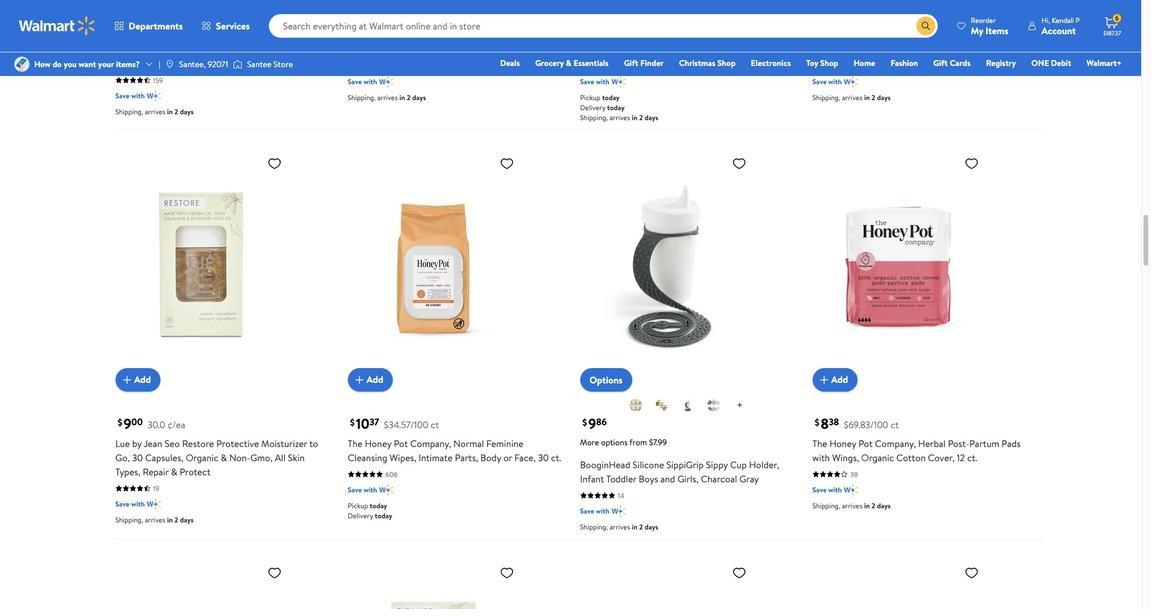 Task type: vqa. For each thing, say whether or not it's contained in the screenshot.


Task type: describe. For each thing, give the bounding box(es) containing it.
reorder
[[971, 15, 996, 25]]

in for $1.34/oz
[[399, 92, 405, 102]]

heavy
[[849, 43, 875, 56]]

save for $1.34/oz
[[348, 76, 362, 86]]

walmart plus image for 2
[[612, 76, 626, 88]]

with inside onyx professional tidy up nail brush, with double- sided bristles, blue & pink unisex
[[733, 29, 751, 42]]

the inside "the honey pot company, menstrual cup, size 2 for medium-heavy flow, 1ct."
[[813, 29, 827, 42]]

days for 30.0 ¢/ea
[[180, 515, 194, 525]]

add to cart image
[[120, 373, 134, 387]]

sippy
[[706, 459, 728, 472]]

and inside booginhead silicone sippigrip sippy cup holder, infant toddler boys and girls, charcoal gray
[[661, 473, 675, 486]]

00
[[131, 416, 143, 429]]

the inside $ 10 37 $34.57/100 ct the honey pot company, normal feminine cleansing wipes, intimate parts, body or face, 30 ct.
[[348, 437, 363, 450]]

booginhead
[[580, 459, 630, 472]]

santee,
[[179, 58, 206, 70]]

add to favorites list, the honey pot company, herbal post-partum pads with wings, organic cotton cover, 12 ct. image
[[965, 156, 979, 171]]

repair
[[143, 466, 169, 479]]

92071
[[208, 58, 228, 70]]

walmart plus image for 10
[[379, 485, 393, 496]]

delivery for pickup today delivery today shipping, arrives in 2 days
[[580, 102, 606, 112]]

$7.99
[[649, 437, 667, 449]]

ct. for 10
[[551, 452, 561, 465]]

19
[[153, 484, 159, 494]]

in for $69.83/100 ct
[[864, 501, 870, 511]]

intimate
[[419, 452, 453, 465]]

& inside onyx professional tidy up nail brush, with double- sided bristles, blue & pink unisex
[[660, 43, 666, 56]]

walmart+ link
[[1082, 57, 1127, 70]]

add to favorites list, the honey pot company, normal feminine cleansing wipes, intimate parts, body or face, 30 ct. image
[[500, 156, 514, 171]]

baby
[[138, 29, 158, 42]]

+
[[737, 398, 743, 413]]

walmart plus image for 9
[[147, 90, 161, 102]]

shipping, arrives in 2 days for 13
[[813, 92, 891, 102]]

 image for how do you want your items?
[[14, 57, 29, 72]]

37
[[370, 416, 379, 429]]

pink
[[668, 43, 686, 56]]

pot for 8
[[859, 437, 873, 450]]

double-
[[753, 29, 786, 42]]

add to favorites list, lue by jean seo cleanse moisturizing honey wash to go, organic & non-gmo ingredients, all skin types image
[[500, 566, 514, 581]]

grocery & essentials
[[535, 57, 609, 69]]

shipping, arrives in 2 days for 30.0 ¢/ea
[[115, 515, 194, 525]]

shipping, for $1.34/oz
[[348, 92, 376, 102]]

$187.37
[[1104, 29, 1121, 37]]

sided
[[580, 43, 603, 56]]

and inside 'frida baby control the flow polypropylene abs rinser with easy grip handle and removable rain shower'
[[235, 43, 249, 56]]

go,
[[115, 452, 130, 465]]

electronics
[[751, 57, 791, 69]]

30.0
[[147, 419, 165, 432]]

company, for 8
[[875, 437, 916, 450]]

arrives for 30.0 ¢/ea
[[145, 515, 165, 525]]

kendall
[[1052, 15, 1074, 25]]

delivery for pickup today delivery today
[[348, 511, 373, 521]]

save for $69.83/100 ct
[[813, 485, 827, 495]]

feminine
[[486, 437, 524, 450]]

walmart+
[[1087, 57, 1122, 69]]

with down types,
[[131, 499, 145, 509]]

home
[[854, 57, 876, 69]]

post-
[[948, 437, 970, 450]]

parts,
[[455, 452, 478, 465]]

with up 'pickup today delivery today'
[[364, 485, 377, 495]]

jean
[[144, 437, 162, 450]]

hi, kendall p account
[[1042, 15, 1080, 37]]

body
[[481, 452, 501, 465]]

types,
[[115, 466, 140, 479]]

shipping, arrives in 2 days for $69.83/100 ct
[[813, 501, 891, 511]]

cards
[[950, 57, 971, 69]]

wings,
[[832, 452, 859, 465]]

$ for $ 9 00 30.0 ¢/ea lue by jean seo restore protective moisturizer to go, 30 capsules, organic & non-gmo, all skin types, repair & protect
[[118, 416, 122, 429]]

it.
[[374, 29, 381, 42]]

save for 9
[[115, 91, 130, 101]]

add to cart image for 8
[[817, 373, 831, 387]]

30 inside $ 10 37 $34.57/100 ct the honey pot company, normal feminine cleansing wipes, intimate parts, body or face, 30 ct.
[[538, 452, 549, 465]]

add button for 9
[[115, 368, 161, 392]]

abs
[[293, 29, 310, 42]]

santee store
[[247, 58, 293, 70]]

& right pre
[[510, 29, 516, 42]]

the inside 'frida baby control the flow polypropylene abs rinser with easy grip handle and removable rain shower'
[[194, 29, 208, 42]]

1 vertical spatial 38
[[850, 470, 858, 480]]

$ 9 00 30.0 ¢/ea lue by jean seo restore protective moisturizer to go, 30 capsules, organic & non-gmo, all skin types, repair & protect
[[115, 414, 318, 479]]

all
[[275, 452, 286, 465]]

store
[[274, 58, 293, 70]]

with inside 'frida baby control the flow polypropylene abs rinser with easy grip handle and removable rain shower'
[[143, 43, 161, 56]]

with inside the $ 8 38 $69.83/100 ct the honey pot company, herbal post-partum pads with wings, organic cotton cover, 12 ct.
[[813, 452, 830, 465]]

$ 6 44 $1.34/oz that's it. gluten-free soft & chewy pre & probiotic mango fruit bars, 1.2 oz, 4 ct. shelf stable box
[[348, 5, 556, 56]]

30 inside $ 9 00 30.0 ¢/ea lue by jean seo restore protective moisturizer to go, 30 capsules, organic & non-gmo, all skin types, repair & protect
[[132, 452, 143, 465]]

partum
[[970, 437, 1000, 450]]

normal
[[454, 437, 484, 450]]

charcoal sage rose image
[[707, 398, 721, 413]]

8
[[821, 414, 829, 434]]

save for 13
[[813, 76, 827, 86]]

days for 13
[[877, 92, 891, 102]]

p
[[1076, 15, 1080, 25]]

gift cards link
[[928, 57, 976, 70]]

capsules,
[[145, 452, 184, 465]]

ct for 8
[[891, 419, 899, 432]]

arrives for 9
[[145, 106, 165, 117]]

shipping, arrives in 2 days for 9
[[115, 106, 194, 117]]

pre
[[494, 29, 508, 42]]

$ for $ 9 97
[[118, 7, 122, 20]]

gift for gift finder
[[624, 57, 639, 69]]

& left non-
[[221, 452, 227, 465]]

312
[[850, 61, 860, 71]]

booginhead silicone sippigrip sippy cup holder, infant toddler boys and girls, charcoal gray
[[580, 459, 779, 486]]

9 for $ 9 86
[[588, 414, 596, 434]]

2 inside "the honey pot company, menstrual cup, size 2 for medium-heavy flow, 1ct."
[[1001, 29, 1006, 42]]

Walmart Site-Wide search field
[[269, 14, 938, 38]]

booginhead silicone sippigrip sippy cup holder, infant toddler boys and girls, charcoal gray image
[[580, 151, 751, 383]]

walmart image
[[19, 17, 96, 35]]

add to favorites list, j.l. childress universal side-carry car seat travel bag and carrier, black image
[[732, 566, 747, 581]]

arrives inside pickup today delivery today shipping, arrives in 2 days
[[610, 112, 630, 122]]

organic inside $ 9 00 30.0 ¢/ea lue by jean seo restore protective moisturizer to go, 30 capsules, organic & non-gmo, all skin types, repair & protect
[[186, 452, 219, 465]]

charcoal image
[[681, 398, 695, 413]]

save with for 30.0 ¢/ea
[[115, 499, 145, 509]]

medium-
[[813, 43, 849, 56]]

 image for santee store
[[233, 58, 242, 70]]

your
[[98, 58, 114, 70]]

pickup for pickup today delivery today shipping, arrives in 2 days
[[580, 92, 601, 102]]

unisex
[[688, 43, 715, 56]]

honey for 10
[[365, 437, 392, 450]]

one debit link
[[1026, 57, 1077, 70]]

shelf
[[470, 43, 491, 56]]

oz,
[[434, 43, 446, 56]]

grip
[[183, 43, 201, 56]]

company, inside "the honey pot company, menstrual cup, size 2 for medium-heavy flow, 1ct."
[[875, 29, 916, 42]]

christmas shop
[[679, 57, 736, 69]]

items
[[986, 24, 1009, 37]]

$ 9 97
[[118, 5, 141, 25]]

6 inside $ 6 44 $1.34/oz that's it. gluten-free soft & chewy pre & probiotic mango fruit bars, 1.2 oz, 4 ct. shelf stable box
[[356, 5, 364, 25]]

fruit
[[378, 43, 397, 56]]

lue by jean seo cleanse moisturizing honey wash to go, organic & non-gmo ingredients, all skin types image
[[348, 561, 519, 610]]

Search search field
[[269, 14, 938, 38]]

pads
[[1002, 437, 1021, 450]]

+ button
[[727, 397, 753, 416]]

with down infant
[[596, 506, 610, 516]]

9 for $ 9 00 30.0 ¢/ea lue by jean seo restore protective moisturizer to go, 30 capsules, organic & non-gmo, all skin types, repair & protect
[[124, 414, 131, 434]]

arrives for 13
[[842, 92, 863, 102]]

to
[[309, 437, 318, 450]]

herbal
[[918, 437, 946, 450]]

protect
[[180, 466, 211, 479]]

company, for 10
[[410, 437, 451, 450]]

face,
[[515, 452, 536, 465]]

add button for 8
[[813, 368, 858, 392]]

bristles,
[[605, 43, 637, 56]]

4
[[448, 43, 454, 56]]

shipping, for 13
[[813, 92, 841, 102]]

ct.
[[456, 43, 468, 56]]

save for $34.57/100 ct
[[348, 485, 362, 495]]

walmart plus image down 14
[[612, 506, 626, 518]]

days inside pickup today delivery today shipping, arrives in 2 days
[[645, 112, 659, 122]]

easy grip nail scissors by fridababy image
[[115, 561, 286, 610]]

add to favorites list, easy grip nail scissors by fridababy image
[[268, 566, 282, 581]]

lue by jean seo restore protective moisturizer to go, 30 capsules, organic & non-gmo, all skin types, repair & protect image
[[115, 151, 286, 383]]

pot inside "the honey pot company, menstrual cup, size 2 for medium-heavy flow, 1ct."
[[859, 29, 873, 42]]

want
[[79, 58, 96, 70]]

pickup today delivery today
[[348, 501, 392, 521]]

$ 9 86
[[583, 414, 607, 434]]

2 inside pickup today delivery today shipping, arrives in 2 days
[[639, 112, 643, 122]]

$ 8 38 $69.83/100 ct the honey pot company, herbal post-partum pads with wings, organic cotton cover, 12 ct.
[[813, 414, 1021, 465]]

$ 13 29
[[815, 5, 844, 25]]

$ 2 93
[[583, 5, 606, 25]]

pickup for pickup today delivery today
[[348, 501, 368, 511]]

fashion link
[[886, 57, 924, 70]]

account
[[1042, 24, 1076, 37]]

christmas
[[679, 57, 716, 69]]

arrives down 14
[[610, 522, 630, 532]]

in for 9
[[167, 106, 173, 117]]



Task type: locate. For each thing, give the bounding box(es) containing it.
1 organic from the left
[[186, 452, 219, 465]]

save for 30.0 ¢/ea
[[115, 499, 130, 509]]

1 horizontal spatial delivery
[[580, 102, 606, 112]]

save with down the wings,
[[813, 485, 842, 495]]

christmas shop link
[[674, 57, 741, 70]]

in inside pickup today delivery today shipping, arrives in 2 days
[[632, 112, 638, 122]]

save with down essentials
[[580, 76, 610, 86]]

toddler silicone body bath brush by fridababy | dermafrida the bath mitt | quick-dry, bacteria-resistant replacement to washcloth | fits both parent or child image
[[813, 561, 984, 610]]

honey inside $ 10 37 $34.57/100 ct the honey pot company, normal feminine cleansing wipes, intimate parts, body or face, 30 ct.
[[365, 437, 392, 450]]

days for 9
[[180, 106, 194, 117]]

delivery down essentials
[[580, 102, 606, 112]]

93
[[596, 7, 606, 20]]

delivery inside pickup today delivery today shipping, arrives in 2 days
[[580, 102, 606, 112]]

honey up medium-
[[830, 29, 856, 42]]

sippigrip
[[667, 459, 704, 472]]

$ inside $ 9 00 30.0 ¢/ea lue by jean seo restore protective moisturizer to go, 30 capsules, organic & non-gmo, all skin types, repair & protect
[[118, 416, 122, 429]]

$
[[118, 7, 122, 20], [350, 7, 355, 20], [583, 7, 587, 20], [815, 7, 820, 20], [118, 416, 122, 429], [350, 416, 355, 429], [583, 416, 587, 429], [815, 416, 820, 429]]

$ for $ 10 37 $34.57/100 ct the honey pot company, normal feminine cleansing wipes, intimate parts, body or face, 30 ct.
[[350, 416, 355, 429]]

rain
[[299, 43, 317, 56]]

grocery & essentials link
[[530, 57, 614, 70]]

add for 10
[[367, 374, 383, 387]]

frida baby control the flow polypropylene abs rinser with easy grip handle and removable rain shower
[[115, 29, 317, 70]]

company, up cotton
[[875, 437, 916, 450]]

walmart plus image down the wings,
[[844, 485, 858, 496]]

 image left the how
[[14, 57, 29, 72]]

& down capsules,
[[171, 466, 177, 479]]

walmart plus image for $69.83/100 ct
[[844, 485, 858, 496]]

frida
[[115, 29, 136, 42]]

delivery down cleansing
[[348, 511, 373, 521]]

save with for $34.57/100 ct
[[348, 485, 377, 495]]

with right brush,
[[733, 29, 751, 42]]

add to favorites list, booginhead silicone sippigrip sippy cup holder, infant toddler boys and girls, charcoal gray image
[[732, 156, 747, 171]]

0 vertical spatial delivery
[[580, 102, 606, 112]]

 image right 92071
[[233, 58, 242, 70]]

$ left 8
[[815, 416, 820, 429]]

save with down infant
[[580, 506, 610, 516]]

add
[[134, 374, 151, 387], [367, 374, 383, 387], [831, 374, 848, 387]]

hi,
[[1042, 15, 1050, 25]]

shipping, inside pickup today delivery today shipping, arrives in 2 days
[[580, 112, 608, 122]]

1 vertical spatial pickup
[[348, 501, 368, 511]]

0 horizontal spatial organic
[[186, 452, 219, 465]]

$ left the 13
[[815, 7, 820, 20]]

10
[[356, 414, 370, 434]]

0 horizontal spatial  image
[[14, 57, 29, 72]]

shipping, for $69.83/100 ct
[[813, 501, 841, 511]]

for
[[1008, 29, 1020, 42]]

add button
[[115, 368, 161, 392], [348, 368, 393, 392], [813, 368, 858, 392]]

1 horizontal spatial ct
[[891, 419, 899, 432]]

arrives down the wings,
[[842, 501, 863, 511]]

save with for 9
[[115, 91, 145, 101]]

1 vertical spatial delivery
[[348, 511, 373, 521]]

save with up 'pickup today delivery today'
[[348, 485, 377, 495]]

0 horizontal spatial ct
[[431, 419, 439, 432]]

0 horizontal spatial ct.
[[551, 452, 561, 465]]

1 horizontal spatial add button
[[348, 368, 393, 392]]

toy shop link
[[801, 57, 844, 70]]

walmart plus image for 13
[[844, 76, 858, 88]]

add to cart image up 10
[[352, 373, 367, 387]]

arrives down fruit
[[377, 92, 398, 102]]

save
[[348, 76, 362, 86], [580, 76, 594, 86], [813, 76, 827, 86], [115, 91, 130, 101], [348, 485, 362, 495], [813, 485, 827, 495], [115, 499, 130, 509], [580, 506, 594, 516]]

arrives for $1.34/oz
[[377, 92, 398, 102]]

gray
[[740, 473, 759, 486]]

0 horizontal spatial 6
[[356, 5, 364, 25]]

2 horizontal spatial add button
[[813, 368, 858, 392]]

ct. right 'face,' in the left of the page
[[551, 452, 561, 465]]

the honey pot company, herbal post-partum pads with wings, organic cotton cover, 12 ct. image
[[813, 151, 984, 383]]

moisturizer
[[261, 437, 307, 450]]

$ left the 44 at the top
[[350, 7, 355, 20]]

arrives down 168
[[610, 112, 630, 122]]

0 horizontal spatial add
[[134, 374, 151, 387]]

0 horizontal spatial and
[[235, 43, 249, 56]]

and up santee
[[235, 43, 249, 56]]

save with down items?
[[115, 91, 145, 101]]

add to favorites list, toddler silicone body bath brush by fridababy | dermafrida the bath mitt | quick-dry, bacteria-resistant replacement to washcloth | fits both parent or child image
[[965, 566, 979, 581]]

shipping, down essentials
[[580, 112, 608, 122]]

$ inside $ 9 97
[[118, 7, 122, 20]]

company, up flow, in the right top of the page
[[875, 29, 916, 42]]

walmart plus image down 159 in the left top of the page
[[147, 90, 161, 102]]

1 shop from the left
[[718, 57, 736, 69]]

toy shop
[[806, 57, 839, 69]]

shipping, arrives in 2 days for $1.34/oz
[[348, 92, 426, 102]]

1 add from the left
[[134, 374, 151, 387]]

shipping, down mango
[[348, 92, 376, 102]]

0 horizontal spatial gift
[[624, 57, 639, 69]]

shipping, for 9
[[115, 106, 143, 117]]

shop down medium-
[[820, 57, 839, 69]]

gift cards
[[934, 57, 971, 69]]

restore
[[182, 437, 214, 450]]

flow,
[[877, 43, 898, 56]]

polypropylene
[[232, 29, 291, 42]]

walmart plus image down 312
[[844, 76, 858, 88]]

toy
[[806, 57, 818, 69]]

the up grip
[[194, 29, 208, 42]]

debit
[[1051, 57, 1071, 69]]

from
[[630, 437, 647, 449]]

professional
[[604, 29, 654, 42]]

1 horizontal spatial and
[[661, 473, 675, 486]]

search icon image
[[921, 21, 931, 31]]

$ inside $ 6 44 $1.34/oz that's it. gluten-free soft & chewy pre & probiotic mango fruit bars, 1.2 oz, 4 ct. shelf stable box
[[350, 7, 355, 20]]

mango
[[348, 43, 376, 56]]

shipping, down infant
[[580, 522, 608, 532]]

1 ct from the left
[[431, 419, 439, 432]]

with down essentials
[[596, 76, 610, 86]]

options link
[[580, 368, 632, 392]]

and
[[235, 43, 249, 56], [661, 473, 675, 486]]

0 vertical spatial and
[[235, 43, 249, 56]]

days for $69.83/100 ct
[[877, 501, 891, 511]]

brush,
[[705, 29, 731, 42]]

company, inside $ 10 37 $34.57/100 ct the honey pot company, normal feminine cleansing wipes, intimate parts, body or face, 30 ct.
[[410, 437, 451, 450]]

1 30 from the left
[[132, 452, 143, 465]]

1 horizontal spatial 6
[[1115, 13, 1119, 23]]

pickup down essentials
[[580, 92, 601, 102]]

1 horizontal spatial  image
[[233, 58, 242, 70]]

how do you want your items?
[[34, 58, 140, 70]]

38 inside the $ 8 38 $69.83/100 ct the honey pot company, herbal post-partum pads with wings, organic cotton cover, 12 ct.
[[829, 416, 839, 429]]

save with for $69.83/100 ct
[[813, 485, 842, 495]]

30 right 'face,' in the left of the page
[[538, 452, 549, 465]]

0 horizontal spatial pickup
[[348, 501, 368, 511]]

gift left cards
[[934, 57, 948, 69]]

 image
[[14, 57, 29, 72], [233, 58, 242, 70]]

6 inside 6 $187.37
[[1115, 13, 1119, 23]]

2 shop from the left
[[820, 57, 839, 69]]

0 vertical spatial 38
[[829, 416, 839, 429]]

shop for christmas shop
[[718, 57, 736, 69]]

ct inside the $ 8 38 $69.83/100 ct the honey pot company, herbal post-partum pads with wings, organic cotton cover, 12 ct.
[[891, 419, 899, 432]]

walmart plus image down 19
[[147, 499, 161, 511]]

walmart plus image down 606
[[379, 485, 393, 496]]

$ inside $ 10 37 $34.57/100 ct the honey pot company, normal feminine cleansing wipes, intimate parts, body or face, 30 ct.
[[350, 416, 355, 429]]

 image
[[165, 60, 175, 69]]

arrives for $69.83/100 ct
[[842, 501, 863, 511]]

with down mango
[[364, 76, 377, 86]]

ct. for 8
[[967, 452, 978, 465]]

2 add to cart image from the left
[[817, 373, 831, 387]]

2 organic from the left
[[861, 452, 894, 465]]

and right boys
[[661, 473, 675, 486]]

gift
[[624, 57, 639, 69], [934, 57, 948, 69]]

save with for 13
[[813, 76, 842, 86]]

$ inside the $ 13 29
[[815, 7, 820, 20]]

pickup
[[580, 92, 601, 102], [348, 501, 368, 511]]

options
[[601, 437, 628, 449]]

pot for 10
[[394, 437, 408, 450]]

walmart plus image
[[379, 485, 393, 496], [147, 499, 161, 511]]

$ inside $ 9 86
[[583, 416, 587, 429]]

1 horizontal spatial shop
[[820, 57, 839, 69]]

3 add button from the left
[[813, 368, 858, 392]]

walmart plus image
[[379, 76, 393, 88], [612, 76, 626, 88], [844, 76, 858, 88], [147, 90, 161, 102], [844, 485, 858, 496], [612, 506, 626, 518]]

j.l. childress universal side-carry car seat travel bag and carrier, black image
[[580, 561, 751, 610]]

& right grocery
[[566, 57, 572, 69]]

up
[[675, 29, 685, 42]]

1 vertical spatial and
[[661, 473, 675, 486]]

1 horizontal spatial add to cart image
[[817, 373, 831, 387]]

options
[[590, 374, 623, 387]]

2 30 from the left
[[538, 452, 549, 465]]

159
[[153, 75, 163, 85]]

honey up the wings,
[[830, 437, 856, 450]]

29
[[833, 7, 844, 20]]

pickup inside pickup today delivery today shipping, arrives in 2 days
[[580, 92, 601, 102]]

$ left 97 at the top of the page
[[118, 7, 122, 20]]

2 add button from the left
[[348, 368, 393, 392]]

honey for 8
[[830, 437, 856, 450]]

walmart plus image down 168
[[612, 76, 626, 88]]

pot up heavy
[[859, 29, 873, 42]]

that's
[[348, 29, 371, 42]]

with left the wings,
[[813, 452, 830, 465]]

0 horizontal spatial add to cart image
[[352, 373, 367, 387]]

honey inside the $ 8 38 $69.83/100 ct the honey pot company, herbal post-partum pads with wings, organic cotton cover, 12 ct.
[[830, 437, 856, 450]]

flow
[[211, 29, 230, 42]]

1 ct. from the left
[[551, 452, 561, 465]]

add button for 10
[[348, 368, 393, 392]]

2 horizontal spatial add
[[831, 374, 848, 387]]

walmart plus image for 9
[[147, 499, 161, 511]]

ct inside $ 10 37 $34.57/100 ct the honey pot company, normal feminine cleansing wipes, intimate parts, body or face, 30 ct.
[[431, 419, 439, 432]]

$ for $ 8 38 $69.83/100 ct the honey pot company, herbal post-partum pads with wings, organic cotton cover, 12 ct.
[[815, 416, 820, 429]]

9 up the frida
[[124, 5, 131, 25]]

assorted colors image
[[629, 398, 643, 413]]

9 up more
[[588, 414, 596, 434]]

pot inside the $ 8 38 $69.83/100 ct the honey pot company, herbal post-partum pads with wings, organic cotton cover, 12 ct.
[[859, 437, 873, 450]]

1 horizontal spatial add
[[367, 374, 383, 387]]

add button up '37'
[[348, 368, 393, 392]]

9 inside $ 9 00 30.0 ¢/ea lue by jean seo restore protective moisturizer to go, 30 capsules, organic & non-gmo, all skin types, repair & protect
[[124, 414, 131, 434]]

save with for 2
[[580, 76, 610, 86]]

walmart plus image down fruit
[[379, 76, 393, 88]]

30 down by
[[132, 452, 143, 465]]

the up cleansing
[[348, 437, 363, 450]]

organic down restore
[[186, 452, 219, 465]]

1 horizontal spatial organic
[[861, 452, 894, 465]]

nail
[[687, 29, 703, 42]]

finder
[[640, 57, 664, 69]]

$ left 10
[[350, 416, 355, 429]]

gluten-
[[383, 29, 415, 42]]

honey up cleansing
[[365, 437, 392, 450]]

$ left 00 in the bottom left of the page
[[118, 416, 122, 429]]

with down toy shop
[[828, 76, 842, 86]]

168
[[618, 61, 628, 71]]

9 for $ 9 97
[[124, 5, 131, 25]]

ct. inside $ 10 37 $34.57/100 ct the honey pot company, normal feminine cleansing wipes, intimate parts, body or face, 30 ct.
[[551, 452, 561, 465]]

ct. inside the $ 8 38 $69.83/100 ct the honey pot company, herbal post-partum pads with wings, organic cotton cover, 12 ct.
[[967, 452, 978, 465]]

shipping, arrives in 2 days down 14
[[580, 522, 659, 532]]

1 horizontal spatial 30
[[538, 452, 549, 465]]

my
[[971, 24, 984, 37]]

with down items?
[[131, 91, 145, 101]]

onyx
[[580, 29, 602, 42]]

$ left 86
[[583, 416, 587, 429]]

departments button
[[105, 12, 192, 40]]

add up 00 in the bottom left of the page
[[134, 374, 151, 387]]

shipping, down items?
[[115, 106, 143, 117]]

shipping, arrives in 2 days down 312
[[813, 92, 891, 102]]

0 horizontal spatial add button
[[115, 368, 161, 392]]

non-
[[229, 452, 250, 465]]

company,
[[875, 29, 916, 42], [410, 437, 451, 450], [875, 437, 916, 450]]

cup,
[[961, 29, 980, 42]]

1 horizontal spatial pickup
[[580, 92, 601, 102]]

holder,
[[749, 459, 779, 472]]

shipping, down types,
[[115, 515, 143, 525]]

0 vertical spatial walmart plus image
[[379, 485, 393, 496]]

pot up wipes,
[[394, 437, 408, 450]]

38 left '$69.83/100'
[[829, 416, 839, 429]]

& right the soft
[[455, 29, 461, 42]]

save with
[[348, 76, 377, 86], [580, 76, 610, 86], [813, 76, 842, 86], [115, 91, 145, 101], [348, 485, 377, 495], [813, 485, 842, 495], [115, 499, 145, 509], [580, 506, 610, 516]]

9 up lue
[[124, 414, 131, 434]]

¢/ea
[[168, 419, 185, 432]]

in
[[399, 92, 405, 102], [864, 92, 870, 102], [167, 106, 173, 117], [632, 112, 638, 122], [864, 501, 870, 511], [167, 515, 173, 525], [632, 522, 638, 532]]

grocery
[[535, 57, 564, 69]]

the honey pot company, normal feminine cleansing wipes, intimate parts, body or face, 30 ct. image
[[348, 151, 519, 383]]

$ inside the $ 8 38 $69.83/100 ct the honey pot company, herbal post-partum pads with wings, organic cotton cover, 12 ct.
[[815, 416, 820, 429]]

add to cart image
[[352, 373, 367, 387], [817, 373, 831, 387]]

30
[[132, 452, 143, 465], [538, 452, 549, 465]]

with down the wings,
[[828, 485, 842, 495]]

home link
[[849, 57, 881, 70]]

0 horizontal spatial 30
[[132, 452, 143, 465]]

charcoal
[[701, 473, 737, 486]]

2 gift from the left
[[934, 57, 948, 69]]

2 ct. from the left
[[967, 452, 978, 465]]

12
[[957, 452, 965, 465]]

1 vertical spatial walmart plus image
[[147, 499, 161, 511]]

ct for 10
[[431, 419, 439, 432]]

6 up $187.37 on the right top
[[1115, 13, 1119, 23]]

add to cart image up 8
[[817, 373, 831, 387]]

cup
[[730, 459, 747, 472]]

skin
[[288, 452, 305, 465]]

1 gift from the left
[[624, 57, 639, 69]]

add for 8
[[831, 374, 848, 387]]

shipping, arrives in 2 days down the wings,
[[813, 501, 891, 511]]

arrives down 19
[[145, 515, 165, 525]]

with down "baby"
[[143, 43, 161, 56]]

the down 8
[[813, 437, 827, 450]]

shipping, for 30.0 ¢/ea
[[115, 515, 143, 525]]

the up medium-
[[813, 29, 827, 42]]

shower
[[115, 57, 146, 70]]

add button up 00 in the bottom left of the page
[[115, 368, 161, 392]]

1 horizontal spatial 38
[[850, 470, 858, 480]]

$ for $ 6 44 $1.34/oz that's it. gluten-free soft & chewy pre & probiotic mango fruit bars, 1.2 oz, 4 ct. shelf stable box
[[350, 7, 355, 20]]

items?
[[116, 58, 140, 70]]

save with for $1.34/oz
[[348, 76, 377, 86]]

gift inside gift cards link
[[934, 57, 948, 69]]

arrives
[[377, 92, 398, 102], [842, 92, 863, 102], [145, 106, 165, 117], [610, 112, 630, 122], [842, 501, 863, 511], [145, 515, 165, 525], [610, 522, 630, 532]]

2 ct from the left
[[891, 419, 899, 432]]

13
[[821, 5, 833, 25]]

1 add button from the left
[[115, 368, 161, 392]]

today
[[602, 92, 620, 102], [607, 102, 625, 112], [370, 501, 387, 511], [375, 511, 392, 521]]

3 add from the left
[[831, 374, 848, 387]]

shipping, arrives in 2 days down fruit
[[348, 92, 426, 102]]

camo dots bam blue image
[[655, 398, 669, 413]]

add up '$69.83/100'
[[831, 374, 848, 387]]

& left pink
[[660, 43, 666, 56]]

the inside the $ 8 38 $69.83/100 ct the honey pot company, herbal post-partum pads with wings, organic cotton cover, 12 ct.
[[813, 437, 827, 450]]

company, inside the $ 8 38 $69.83/100 ct the honey pot company, herbal post-partum pads with wings, organic cotton cover, 12 ct.
[[875, 437, 916, 450]]

shipping, down toy shop
[[813, 92, 841, 102]]

delivery inside 'pickup today delivery today'
[[348, 511, 373, 521]]

add for 9
[[134, 374, 151, 387]]

organic right the wings,
[[861, 452, 894, 465]]

walmart plus image for $1.34/oz
[[379, 76, 393, 88]]

protective
[[216, 437, 259, 450]]

save with down toy shop
[[813, 76, 842, 86]]

gift for gift cards
[[934, 57, 948, 69]]

save with down types,
[[115, 499, 145, 509]]

company, up intimate
[[410, 437, 451, 450]]

0 horizontal spatial walmart plus image
[[147, 499, 161, 511]]

1 horizontal spatial ct.
[[967, 452, 978, 465]]

1 add to cart image from the left
[[352, 373, 367, 387]]

ct
[[431, 419, 439, 432], [891, 419, 899, 432]]

0 horizontal spatial delivery
[[348, 511, 373, 521]]

essentials
[[574, 57, 609, 69]]

add to favorites list, lue by jean seo restore protective moisturizer to go, 30 capsules, organic & non-gmo, all skin types, repair & protect image
[[268, 156, 282, 171]]

shop right christmas
[[718, 57, 736, 69]]

2 add from the left
[[367, 374, 383, 387]]

$ inside $ 2 93
[[583, 7, 587, 20]]

days for $1.34/oz
[[412, 92, 426, 102]]

save for 2
[[580, 76, 594, 86]]

gift finder
[[624, 57, 664, 69]]

1 horizontal spatial gift
[[934, 57, 948, 69]]

gift down bristles,
[[624, 57, 639, 69]]

0 vertical spatial pickup
[[580, 92, 601, 102]]

santee
[[247, 58, 272, 70]]

shop for toy shop
[[820, 57, 839, 69]]

$ left 93
[[583, 7, 587, 20]]

$ for $ 2 93
[[583, 7, 587, 20]]

shipping, arrives in 2 days down 19
[[115, 515, 194, 525]]

pickup down cleansing
[[348, 501, 368, 511]]

0 horizontal spatial 38
[[829, 416, 839, 429]]

fashion
[[891, 57, 918, 69]]

how
[[34, 58, 51, 70]]

departments
[[129, 19, 183, 32]]

shipping, arrives in 2 days down 159 in the left top of the page
[[115, 106, 194, 117]]

pickup inside 'pickup today delivery today'
[[348, 501, 368, 511]]

$ for $ 13 29
[[815, 7, 820, 20]]

honey inside "the honey pot company, menstrual cup, size 2 for medium-heavy flow, 1ct."
[[830, 29, 856, 42]]

in for 30.0 ¢/ea
[[167, 515, 173, 525]]

in for 13
[[864, 92, 870, 102]]

0 horizontal spatial shop
[[718, 57, 736, 69]]

pot inside $ 10 37 $34.57/100 ct the honey pot company, normal feminine cleansing wipes, intimate parts, body or face, 30 ct.
[[394, 437, 408, 450]]

add button up 8
[[813, 368, 858, 392]]

add to cart image for 10
[[352, 373, 367, 387]]

shipping, arrives in 2 days
[[348, 92, 426, 102], [813, 92, 891, 102], [115, 106, 194, 117], [813, 501, 891, 511], [115, 515, 194, 525], [580, 522, 659, 532]]

1 horizontal spatial walmart plus image
[[379, 485, 393, 496]]

38 down the wings,
[[850, 470, 858, 480]]

girls,
[[678, 473, 699, 486]]

organic inside the $ 8 38 $69.83/100 ct the honey pot company, herbal post-partum pads with wings, organic cotton cover, 12 ct.
[[861, 452, 894, 465]]

save with down mango
[[348, 76, 377, 86]]

$ for $ 9 86
[[583, 416, 587, 429]]



